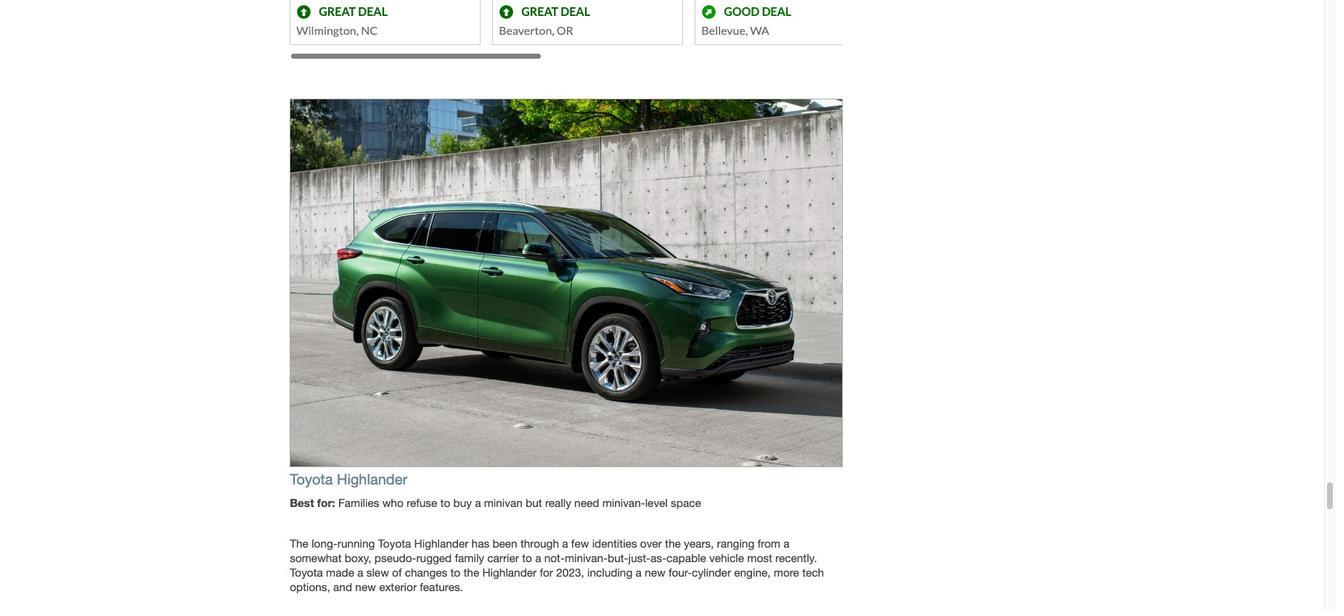 Task type: vqa. For each thing, say whether or not it's contained in the screenshot.
MENU BAR containing Buy
no



Task type: locate. For each thing, give the bounding box(es) containing it.
3 deal from the left
[[762, 4, 792, 18]]

toyota up pseudo-
[[378, 538, 411, 551]]

1 horizontal spatial great
[[522, 4, 559, 18]]

2023,
[[557, 567, 585, 580]]

long-
[[312, 538, 338, 551]]

deal up 'wa'
[[762, 4, 792, 18]]

for
[[540, 567, 553, 580]]

the down family
[[464, 567, 480, 580]]

need
[[575, 497, 599, 510]]

2 deal from the left
[[561, 4, 590, 18]]

1 horizontal spatial new
[[645, 567, 666, 580]]

2 great from the left
[[522, 4, 559, 18]]

great up the wilmington, nc
[[319, 4, 356, 18]]

great deal for beaverton,
[[522, 4, 590, 18]]

0 horizontal spatial great deal
[[319, 4, 388, 18]]

1 deal from the left
[[358, 4, 388, 18]]

really
[[545, 497, 572, 510]]

toyota highlander
[[290, 471, 408, 488]]

few
[[572, 538, 589, 551]]

but-
[[608, 552, 629, 565]]

wilmington, nc
[[296, 23, 378, 37]]

toyota up best
[[290, 471, 333, 488]]

as-
[[651, 552, 667, 565]]

0 horizontal spatial great
[[319, 4, 356, 18]]

toyota
[[290, 471, 333, 488], [378, 538, 411, 551], [290, 567, 323, 580]]

deal up nc
[[358, 4, 388, 18]]

0 horizontal spatial new
[[355, 581, 376, 594]]

great deal
[[319, 4, 388, 18], [522, 4, 590, 18]]

slew
[[367, 567, 389, 580]]

0 vertical spatial new
[[645, 567, 666, 580]]

a left few
[[562, 538, 568, 551]]

1 great from the left
[[319, 4, 356, 18]]

0 vertical spatial toyota
[[290, 471, 333, 488]]

nc
[[361, 23, 378, 37]]

but
[[526, 497, 542, 510]]

great
[[319, 4, 356, 18], [522, 4, 559, 18]]

great deal up nc
[[319, 4, 388, 18]]

deal for beaverton, or
[[561, 4, 590, 18]]

2 horizontal spatial highlander
[[483, 567, 537, 580]]

carrier
[[488, 552, 519, 565]]

1 horizontal spatial great deal
[[522, 4, 590, 18]]

good deal
[[724, 4, 792, 18]]

and
[[333, 581, 352, 594]]

or
[[557, 23, 574, 37]]

for:
[[317, 497, 335, 510]]

bellevue, wa
[[702, 23, 770, 37]]

1 great deal from the left
[[319, 4, 388, 18]]

minivan-
[[603, 497, 645, 510], [565, 552, 608, 565]]

minivan- down few
[[565, 552, 608, 565]]

to
[[441, 497, 450, 510], [522, 552, 532, 565], [451, 567, 461, 580]]

bellevue,
[[702, 23, 748, 37]]

0 vertical spatial highlander
[[337, 471, 408, 488]]

2 vertical spatial highlander
[[483, 567, 537, 580]]

exterior
[[379, 581, 417, 594]]

0 horizontal spatial the
[[464, 567, 480, 580]]

highlander
[[337, 471, 408, 488], [414, 538, 469, 551], [483, 567, 537, 580]]

0 horizontal spatial deal
[[358, 4, 388, 18]]

highlander up families
[[337, 471, 408, 488]]

to down through
[[522, 552, 532, 565]]

great for wilmington,
[[319, 4, 356, 18]]

2 horizontal spatial deal
[[762, 4, 792, 18]]

options,
[[290, 581, 330, 594]]

beaverton,
[[499, 23, 555, 37]]

toyota up options,
[[290, 567, 323, 580]]

has
[[472, 538, 490, 551]]

minivan- inside the long-running toyota highlander has been through a few identities over the years, ranging from a somewhat boxy, pseudo-rugged family carrier to a not-minivan-but-just-as-capable vehicle most recently. toyota made a slew of changes to the highlander for 2023, including a new four-cylinder engine, more tech options, and new exterior features.
[[565, 552, 608, 565]]

four-
[[669, 567, 692, 580]]

2 great deal from the left
[[522, 4, 590, 18]]

somewhat
[[290, 552, 342, 565]]

wilmington,
[[296, 23, 359, 37]]

the
[[665, 538, 681, 551], [464, 567, 480, 580]]

deal up the or
[[561, 4, 590, 18]]

rugged
[[417, 552, 452, 565]]

to left the buy
[[441, 497, 450, 510]]

1 horizontal spatial deal
[[561, 4, 590, 18]]

capable
[[667, 552, 707, 565]]

1 horizontal spatial highlander
[[414, 538, 469, 551]]

great up the beaverton, or
[[522, 4, 559, 18]]

minivan
[[484, 497, 523, 510]]

1 vertical spatial new
[[355, 581, 376, 594]]

great deal for wilmington,
[[319, 4, 388, 18]]

the up capable
[[665, 538, 681, 551]]

vehicle
[[710, 552, 744, 565]]

best
[[290, 497, 314, 510]]

family
[[455, 552, 484, 565]]

a
[[475, 497, 481, 510], [562, 538, 568, 551], [784, 538, 790, 551], [535, 552, 541, 565], [357, 567, 364, 580], [636, 567, 642, 580]]

the long-running toyota highlander has been through a few identities over the years, ranging from a somewhat boxy, pseudo-rugged family carrier to a not-minivan-but-just-as-capable vehicle most recently. toyota made a slew of changes to the highlander for 2023, including a new four-cylinder engine, more tech options, and new exterior features.
[[290, 538, 824, 594]]

more
[[774, 567, 800, 580]]

0 vertical spatial the
[[665, 538, 681, 551]]

cylinder
[[692, 567, 731, 580]]

1 vertical spatial highlander
[[414, 538, 469, 551]]

great deal up the or
[[522, 4, 590, 18]]

highlander down carrier at the left of page
[[483, 567, 537, 580]]

1 vertical spatial minivan-
[[565, 552, 608, 565]]

to up features.
[[451, 567, 461, 580]]

1 vertical spatial the
[[464, 567, 480, 580]]

running
[[338, 538, 375, 551]]

minivan- right need
[[603, 497, 645, 510]]

new down slew
[[355, 581, 376, 594]]

new
[[645, 567, 666, 580], [355, 581, 376, 594]]

deal
[[358, 4, 388, 18], [561, 4, 590, 18], [762, 4, 792, 18]]

the
[[290, 538, 309, 551]]

years,
[[684, 538, 714, 551]]

new down as-
[[645, 567, 666, 580]]

a down boxy, in the bottom left of the page
[[357, 567, 364, 580]]

highlander up rugged
[[414, 538, 469, 551]]



Task type: describe. For each thing, give the bounding box(es) containing it.
a down just-
[[636, 567, 642, 580]]

from
[[758, 538, 781, 551]]

beaverton, or
[[499, 23, 574, 37]]

been
[[493, 538, 518, 551]]

of
[[392, 567, 402, 580]]

deal for wilmington, nc
[[358, 4, 388, 18]]

level
[[645, 497, 668, 510]]

wa
[[750, 23, 770, 37]]

just-
[[629, 552, 651, 565]]

through
[[521, 538, 559, 551]]

a right the buy
[[475, 497, 481, 510]]

buy
[[454, 497, 472, 510]]

tech
[[803, 567, 824, 580]]

over
[[640, 538, 662, 551]]

great for beaverton,
[[522, 4, 559, 18]]

refuse
[[407, 497, 437, 510]]

a up recently.
[[784, 538, 790, 551]]

changes
[[405, 567, 448, 580]]

boxy,
[[345, 552, 372, 565]]

not-
[[545, 552, 565, 565]]

0 vertical spatial to
[[441, 497, 450, 510]]

2 vertical spatial to
[[451, 567, 461, 580]]

recently.
[[776, 552, 817, 565]]

ranging
[[717, 538, 755, 551]]

made
[[326, 567, 354, 580]]

1 horizontal spatial the
[[665, 538, 681, 551]]

0 vertical spatial minivan-
[[603, 497, 645, 510]]

who
[[383, 497, 404, 510]]

2 vertical spatial toyota
[[290, 567, 323, 580]]

a down through
[[535, 552, 541, 565]]

most
[[748, 552, 773, 565]]

1 vertical spatial toyota
[[378, 538, 411, 551]]

best for: families who refuse to buy a minivan but really need minivan-level space
[[290, 497, 701, 510]]

space
[[671, 497, 701, 510]]

families
[[338, 497, 379, 510]]

features.
[[420, 581, 463, 594]]

pseudo-
[[375, 552, 417, 565]]

good
[[724, 4, 760, 18]]

0 horizontal spatial highlander
[[337, 471, 408, 488]]

2024 toyota highlander image
[[290, 98, 843, 468]]

including
[[588, 567, 633, 580]]

engine,
[[735, 567, 771, 580]]

identities
[[592, 538, 637, 551]]

1 vertical spatial to
[[522, 552, 532, 565]]

deal for bellevue, wa
[[762, 4, 792, 18]]



